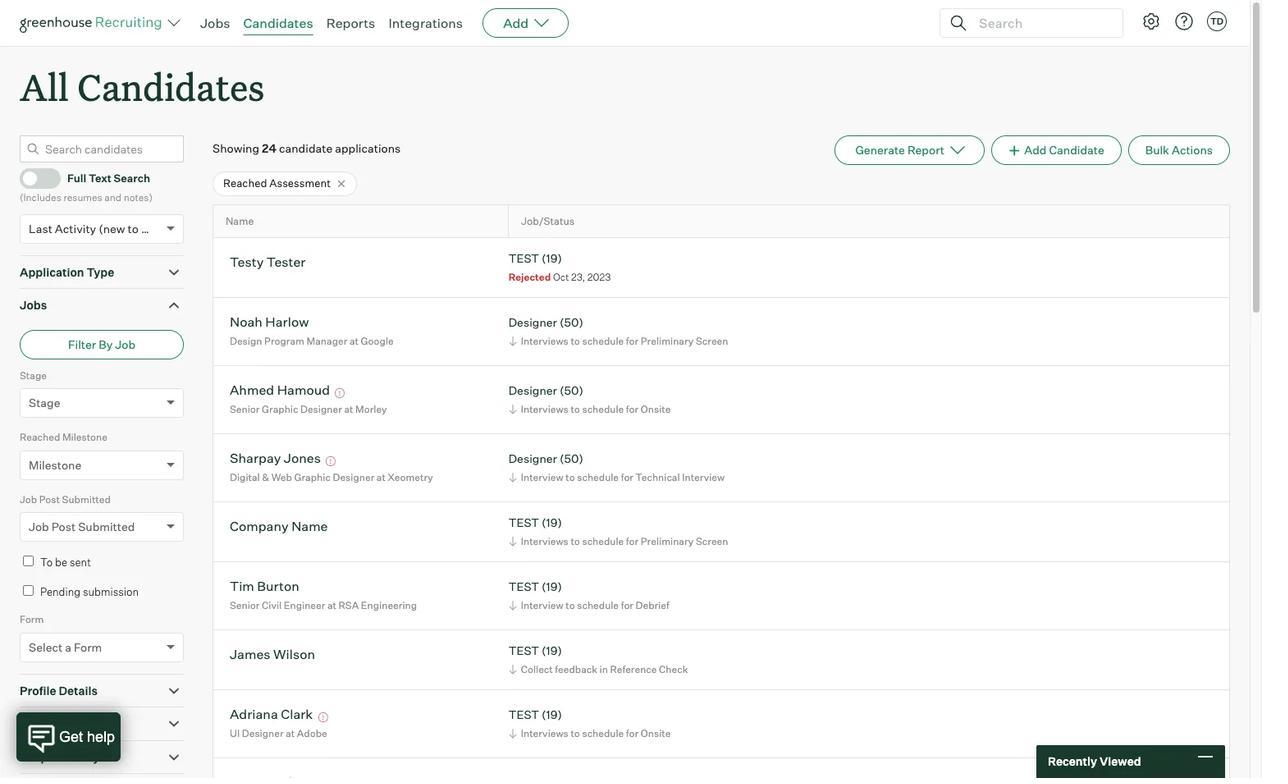 Task type: describe. For each thing, give the bounding box(es) containing it.
designer inside designer (50) interview to schedule for technical interview
[[509, 452, 557, 466]]

2 vertical spatial job
[[29, 520, 49, 534]]

to for designer (50) interviews to schedule for onsite
[[571, 403, 580, 415]]

1 vertical spatial stage
[[29, 396, 60, 410]]

1 vertical spatial jobs
[[20, 298, 47, 312]]

to for designer (50) interview to schedule for technical interview
[[566, 471, 575, 484]]

23,
[[571, 271, 586, 283]]

to for test (19) interview to schedule for debrief
[[566, 599, 575, 612]]

screen for (50)
[[696, 335, 729, 347]]

resumes
[[64, 191, 102, 204]]

digital
[[230, 471, 260, 484]]

test (19) collect feedback in reference check
[[509, 644, 688, 676]]

testy tester
[[230, 254, 306, 270]]

preliminary for (50)
[[641, 335, 694, 347]]

reached for reached assessment
[[223, 177, 267, 190]]

designer (50) interview to schedule for technical interview
[[509, 452, 725, 484]]

filter by job
[[68, 337, 136, 351]]

last activity (new to old)
[[29, 221, 162, 235]]

test inside the test (19) interview to schedule for debrief
[[509, 580, 539, 594]]

&
[[262, 471, 269, 484]]

1 vertical spatial graphic
[[294, 471, 331, 484]]

ahmed hamoud
[[230, 382, 330, 399]]

interview to schedule for debrief link
[[506, 598, 674, 613]]

1 vertical spatial post
[[52, 520, 76, 534]]

0 vertical spatial submitted
[[62, 493, 111, 505]]

to
[[40, 556, 53, 569]]

2023
[[588, 271, 611, 283]]

add for add candidate
[[1025, 143, 1047, 157]]

designer (50) interviews to schedule for onsite
[[509, 384, 671, 415]]

onsite for ahmed hamoud
[[641, 403, 671, 415]]

recently
[[1048, 755, 1098, 769]]

at down clark
[[286, 727, 295, 740]]

activity
[[55, 221, 96, 235]]

test for testy tester
[[509, 252, 539, 266]]

Search text field
[[975, 11, 1108, 35]]

ahmed hamoud link
[[230, 382, 330, 401]]

reached for reached milestone
[[20, 431, 60, 444]]

td
[[1211, 16, 1224, 27]]

0 vertical spatial stage
[[20, 369, 47, 382]]

integrations
[[389, 15, 463, 31]]

details
[[59, 684, 98, 698]]

profile
[[20, 684, 56, 698]]

tim burton link
[[230, 578, 300, 597]]

screen for (19)
[[696, 535, 729, 548]]

civil
[[262, 599, 282, 612]]

1 vertical spatial job post submitted
[[29, 520, 135, 534]]

engineering
[[361, 599, 417, 612]]

bulk actions
[[1146, 143, 1213, 157]]

be
[[55, 556, 67, 569]]

configure image
[[1142, 11, 1162, 31]]

full text search (includes resumes and notes)
[[20, 172, 153, 204]]

clark
[[281, 706, 313, 723]]

1 vertical spatial milestone
[[29, 458, 81, 472]]

in
[[600, 663, 608, 676]]

search
[[114, 172, 150, 185]]

test for company name
[[509, 516, 539, 530]]

checkmark image
[[27, 172, 39, 183]]

viewed
[[1100, 755, 1142, 769]]

last activity (new to old) option
[[29, 221, 162, 235]]

tim
[[230, 578, 254, 595]]

ui
[[230, 727, 240, 740]]

add candidate link
[[992, 136, 1122, 165]]

Pending submission checkbox
[[23, 585, 34, 596]]

add candidate
[[1025, 143, 1105, 157]]

actions
[[1172, 143, 1213, 157]]

text
[[89, 172, 112, 185]]

ahmed
[[230, 382, 274, 399]]

(includes
[[20, 191, 61, 204]]

application type
[[20, 265, 114, 279]]

last
[[29, 221, 52, 235]]

notes)
[[124, 191, 153, 204]]

designer (50) interviews to schedule for preliminary screen
[[509, 316, 729, 347]]

test (19) rejected oct 23, 2023
[[509, 252, 611, 283]]

24
[[262, 141, 277, 155]]

job/status
[[521, 215, 575, 227]]

burton
[[257, 578, 300, 595]]

at for &
[[377, 471, 386, 484]]

1 vertical spatial candidates
[[77, 62, 265, 111]]

interviews to schedule for onsite link for adriana clark
[[506, 726, 675, 741]]

interview to schedule for technical interview link
[[506, 470, 729, 485]]

to for test (19) interviews to schedule for onsite
[[571, 727, 580, 740]]

(19) inside the test (19) interview to schedule for debrief
[[542, 580, 562, 594]]

sharpay jones
[[230, 450, 321, 467]]

application
[[20, 265, 84, 279]]

reached assessment
[[223, 177, 331, 190]]

reached milestone element
[[20, 430, 184, 492]]

0 vertical spatial job post submitted
[[20, 493, 111, 505]]

integrations link
[[389, 15, 463, 31]]

interviews for test (19) interviews to schedule for onsite
[[521, 727, 569, 740]]

(19) for tester
[[542, 252, 562, 266]]

for for designer (50) interviews to schedule for onsite
[[626, 403, 639, 415]]

a
[[65, 640, 71, 654]]

company name
[[230, 518, 328, 535]]

sharpay
[[230, 450, 281, 467]]

showing 24 candidate applications
[[213, 141, 401, 155]]

test (19) interviews to schedule for onsite
[[509, 708, 671, 740]]

test (19) interviews to schedule for preliminary screen
[[509, 516, 729, 548]]

at for harlow
[[350, 335, 359, 347]]

at down ahmed hamoud has been in onsite for more than 21 days icon
[[344, 403, 353, 415]]

greenhouse recruiting image
[[20, 13, 167, 33]]

for for test (19) interviews to schedule for onsite
[[626, 727, 639, 740]]

all candidates
[[20, 62, 265, 111]]

job inside button
[[115, 337, 136, 351]]

0 vertical spatial jobs
[[200, 15, 230, 31]]

check
[[659, 663, 688, 676]]

submission
[[83, 585, 139, 598]]

jobs link
[[200, 15, 230, 31]]

job post submitted element
[[20, 492, 184, 554]]

interviews for test (19) interviews to schedule for preliminary screen
[[521, 535, 569, 548]]

rejected
[[509, 271, 551, 283]]

select a form
[[29, 640, 102, 654]]

to for designer (50) interviews to schedule for preliminary screen
[[571, 335, 580, 347]]

0 horizontal spatial form
[[20, 613, 44, 626]]

by
[[99, 337, 113, 351]]

add for add
[[503, 15, 529, 31]]

technical
[[636, 471, 680, 484]]

interviews to schedule for preliminary screen link for (50)
[[506, 333, 733, 349]]

pending submission
[[40, 585, 139, 598]]

0 vertical spatial milestone
[[62, 431, 108, 444]]

company
[[230, 518, 289, 535]]



Task type: vqa. For each thing, say whether or not it's contained in the screenshot.
'Activity Feed' link
no



Task type: locate. For each thing, give the bounding box(es) containing it.
(19) inside the test (19) interviews to schedule for preliminary screen
[[542, 516, 562, 530]]

schedule up "test (19) collect feedback in reference check"
[[577, 599, 619, 612]]

1 horizontal spatial form
[[74, 640, 102, 654]]

0 vertical spatial post
[[39, 493, 60, 505]]

1 vertical spatial preliminary
[[641, 535, 694, 548]]

1 preliminary from the top
[[641, 335, 694, 347]]

1 (50) from the top
[[560, 316, 584, 330]]

0 vertical spatial candidates
[[243, 15, 313, 31]]

sent
[[70, 556, 91, 569]]

senior down tim
[[230, 599, 260, 612]]

testy
[[230, 254, 264, 270]]

james
[[230, 646, 271, 663]]

test
[[509, 252, 539, 266], [509, 516, 539, 530], [509, 580, 539, 594], [509, 644, 539, 658], [509, 708, 539, 722]]

1 test from the top
[[509, 252, 539, 266]]

at left rsa
[[328, 599, 337, 612]]

google
[[361, 335, 394, 347]]

program
[[264, 335, 305, 347]]

noah harlow link
[[230, 314, 309, 333]]

reports link
[[326, 15, 376, 31]]

schedule for designer (50) interviews to schedule for preliminary screen
[[582, 335, 624, 347]]

for inside the test (19) interview to schedule for debrief
[[621, 599, 634, 612]]

candidates link
[[243, 15, 313, 31]]

(50) for ahmed hamoud
[[560, 384, 584, 398]]

test (19) interview to schedule for debrief
[[509, 580, 670, 612]]

to inside the test (19) interview to schedule for debrief
[[566, 599, 575, 612]]

digital & web graphic designer at xeometry
[[230, 471, 433, 484]]

schedule inside the test (19) interviews to schedule for preliminary screen
[[582, 535, 624, 548]]

to inside the test (19) interviews to schedule for preliminary screen
[[571, 535, 580, 548]]

select
[[29, 640, 63, 654]]

at left xeometry at the bottom left
[[377, 471, 386, 484]]

interview inside the test (19) interview to schedule for debrief
[[521, 599, 564, 612]]

4 interviews from the top
[[521, 727, 569, 740]]

2 interviews from the top
[[521, 403, 569, 415]]

preliminary inside the test (19) interviews to schedule for preliminary screen
[[641, 535, 694, 548]]

td button
[[1208, 11, 1227, 31]]

generate report
[[856, 143, 945, 157]]

0 vertical spatial senior
[[230, 403, 260, 415]]

graphic
[[262, 403, 298, 415], [294, 471, 331, 484]]

interviews to schedule for preliminary screen link up designer (50) interviews to schedule for onsite
[[506, 333, 733, 349]]

for for test (19) interview to schedule for debrief
[[621, 599, 634, 612]]

candidate reports are now available! apply filters and select "view in app" element
[[835, 136, 985, 165]]

test inside test (19) rejected oct 23, 2023
[[509, 252, 539, 266]]

interview for (50)
[[521, 471, 564, 484]]

design
[[230, 335, 262, 347]]

1 vertical spatial name
[[292, 518, 328, 535]]

2 (19) from the top
[[542, 516, 562, 530]]

(19) inside test (19) rejected oct 23, 2023
[[542, 252, 562, 266]]

for inside the test (19) interviews to schedule for preliminary screen
[[626, 535, 639, 548]]

for
[[626, 335, 639, 347], [626, 403, 639, 415], [621, 471, 634, 484], [626, 535, 639, 548], [621, 599, 634, 612], [626, 727, 639, 740]]

senior
[[230, 403, 260, 415], [230, 599, 260, 612]]

0 vertical spatial name
[[226, 215, 254, 227]]

ui designer at adobe
[[230, 727, 327, 740]]

senior down ahmed
[[230, 403, 260, 415]]

senior graphic designer at morley
[[230, 403, 387, 415]]

wilson
[[273, 646, 315, 663]]

test inside the test (19) interviews to schedule for preliminary screen
[[509, 516, 539, 530]]

to down feedback
[[571, 727, 580, 740]]

schedule for designer (50) interview to schedule for technical interview
[[577, 471, 619, 484]]

responsibility
[[20, 750, 100, 764]]

interviews to schedule for preliminary screen link up the test (19) interview to schedule for debrief
[[506, 534, 733, 549]]

5 test from the top
[[509, 708, 539, 722]]

onsite inside test (19) interviews to schedule for onsite
[[641, 727, 671, 740]]

to for test (19) interviews to schedule for preliminary screen
[[571, 535, 580, 548]]

schedule inside the test (19) interview to schedule for debrief
[[577, 599, 619, 612]]

interviews to schedule for onsite link
[[506, 401, 675, 417], [506, 726, 675, 741]]

1 vertical spatial interviews to schedule for preliminary screen link
[[506, 534, 733, 549]]

designer inside designer (50) interviews to schedule for preliminary screen
[[509, 316, 557, 330]]

1 screen from the top
[[696, 335, 729, 347]]

3 (50) from the top
[[560, 452, 584, 466]]

rsa
[[339, 599, 359, 612]]

1 interviews from the top
[[521, 335, 569, 347]]

2 preliminary from the top
[[641, 535, 694, 548]]

reached down stage element at the left of page
[[20, 431, 60, 444]]

manager
[[307, 335, 348, 347]]

name right company
[[292, 518, 328, 535]]

2 screen from the top
[[696, 535, 729, 548]]

1 onsite from the top
[[641, 403, 671, 415]]

candidate
[[1050, 143, 1105, 157]]

interviews inside the test (19) interviews to schedule for preliminary screen
[[521, 535, 569, 548]]

at left "google"
[[350, 335, 359, 347]]

graphic down the jones
[[294, 471, 331, 484]]

job post submitted down reached milestone element
[[20, 493, 111, 505]]

for for designer (50) interview to schedule for technical interview
[[621, 471, 634, 484]]

sharpay jones has been in technical interview for more than 14 days image
[[324, 457, 339, 467]]

jobs down application
[[20, 298, 47, 312]]

adobe
[[297, 727, 327, 740]]

to up designer (50) interviews to schedule for onsite
[[571, 335, 580, 347]]

adriana
[[230, 706, 278, 723]]

at
[[350, 335, 359, 347], [344, 403, 353, 415], [377, 471, 386, 484], [328, 599, 337, 612], [286, 727, 295, 740]]

post up to
[[39, 493, 60, 505]]

1 horizontal spatial name
[[292, 518, 328, 535]]

to inside designer (50) interviews to schedule for preliminary screen
[[571, 335, 580, 347]]

2 interviews to schedule for preliminary screen link from the top
[[506, 534, 733, 549]]

senior inside the tim burton senior civil engineer at rsa engineering
[[230, 599, 260, 612]]

candidates down 'jobs' link
[[77, 62, 265, 111]]

for inside designer (50) interview to schedule for technical interview
[[621, 471, 634, 484]]

(19) up collect
[[542, 644, 562, 658]]

1 horizontal spatial jobs
[[200, 15, 230, 31]]

3 test from the top
[[509, 580, 539, 594]]

old)
[[141, 221, 162, 235]]

submitted
[[62, 493, 111, 505], [78, 520, 135, 534]]

schedule for test (19) interview to schedule for debrief
[[577, 599, 619, 612]]

james wilson
[[230, 646, 315, 663]]

screen inside designer (50) interviews to schedule for preliminary screen
[[696, 335, 729, 347]]

(19) up interview to schedule for debrief link
[[542, 580, 562, 594]]

4 test from the top
[[509, 644, 539, 658]]

engineer
[[284, 599, 325, 612]]

(50) for sharpay jones
[[560, 452, 584, 466]]

for down interview to schedule for technical interview link
[[626, 535, 639, 548]]

to up the test (19) interview to schedule for debrief
[[571, 535, 580, 548]]

web
[[271, 471, 292, 484]]

onsite up technical
[[641, 403, 671, 415]]

tim burton senior civil engineer at rsa engineering
[[230, 578, 417, 612]]

1 vertical spatial job
[[20, 493, 37, 505]]

schedule inside designer (50) interviews to schedule for preliminary screen
[[582, 335, 624, 347]]

add inside add popup button
[[503, 15, 529, 31]]

report
[[908, 143, 945, 157]]

5 (19) from the top
[[542, 708, 562, 722]]

reports
[[326, 15, 376, 31]]

1 vertical spatial reached
[[20, 431, 60, 444]]

schedule for test (19) interviews to schedule for onsite
[[582, 727, 624, 740]]

post up to be sent
[[52, 520, 76, 534]]

2 onsite from the top
[[641, 727, 671, 740]]

1 senior from the top
[[230, 403, 260, 415]]

to up designer (50) interview to schedule for technical interview
[[571, 403, 580, 415]]

(50) inside designer (50) interview to schedule for technical interview
[[560, 452, 584, 466]]

0 vertical spatial job
[[115, 337, 136, 351]]

2 (50) from the top
[[560, 384, 584, 398]]

for for designer (50) interviews to schedule for preliminary screen
[[626, 335, 639, 347]]

for inside designer (50) interviews to schedule for onsite
[[626, 403, 639, 415]]

0 vertical spatial (50)
[[560, 316, 584, 330]]

to left old)
[[128, 221, 139, 235]]

and
[[104, 191, 122, 204]]

form down pending submission checkbox
[[20, 613, 44, 626]]

(19) down interview to schedule for technical interview link
[[542, 516, 562, 530]]

td button
[[1204, 8, 1231, 34]]

jones
[[284, 450, 321, 467]]

sharpay jones link
[[230, 450, 321, 469]]

4 (19) from the top
[[542, 644, 562, 658]]

schedule inside test (19) interviews to schedule for onsite
[[582, 727, 624, 740]]

1 vertical spatial senior
[[230, 599, 260, 612]]

0 horizontal spatial jobs
[[20, 298, 47, 312]]

0 vertical spatial onsite
[[641, 403, 671, 415]]

to up the test (19) interviews to schedule for preliminary screen
[[566, 471, 575, 484]]

designer
[[509, 316, 557, 330], [509, 384, 557, 398], [300, 403, 342, 415], [509, 452, 557, 466], [333, 471, 375, 484], [242, 727, 284, 740]]

graphic down ahmed hamoud link
[[262, 403, 298, 415]]

interviews inside test (19) interviews to schedule for onsite
[[521, 727, 569, 740]]

interviews inside designer (50) interviews to schedule for onsite
[[521, 403, 569, 415]]

add inside add candidate link
[[1025, 143, 1047, 157]]

1 vertical spatial form
[[74, 640, 102, 654]]

interviews to schedule for onsite link up designer (50) interview to schedule for technical interview
[[506, 401, 675, 417]]

to inside designer (50) interviews to schedule for onsite
[[571, 403, 580, 415]]

interviews
[[521, 335, 569, 347], [521, 403, 569, 415], [521, 535, 569, 548], [521, 727, 569, 740]]

2 test from the top
[[509, 516, 539, 530]]

preliminary inside designer (50) interviews to schedule for preliminary screen
[[641, 335, 694, 347]]

(19) for name
[[542, 516, 562, 530]]

schedule up designer (50) interview to schedule for technical interview
[[582, 403, 624, 415]]

screen
[[696, 335, 729, 347], [696, 535, 729, 548]]

submitted up sent
[[78, 520, 135, 534]]

submitted down reached milestone element
[[62, 493, 111, 505]]

0 horizontal spatial reached
[[20, 431, 60, 444]]

collect
[[521, 663, 553, 676]]

Search candidates field
[[20, 136, 184, 163]]

schedule up the test (19) interview to schedule for debrief
[[582, 535, 624, 548]]

showing
[[213, 141, 259, 155]]

candidates right 'jobs' link
[[243, 15, 313, 31]]

name up testy
[[226, 215, 254, 227]]

interviews for designer (50) interviews to schedule for onsite
[[521, 403, 569, 415]]

schedule inside designer (50) interviews to schedule for onsite
[[582, 403, 624, 415]]

for up designer (50) interviews to schedule for onsite
[[626, 335, 639, 347]]

schedule for designer (50) interviews to schedule for onsite
[[582, 403, 624, 415]]

schedule down in
[[582, 727, 624, 740]]

1 vertical spatial submitted
[[78, 520, 135, 534]]

interviews to schedule for onsite link down collect feedback in reference check link on the bottom of the page
[[506, 726, 675, 741]]

full
[[67, 172, 86, 185]]

at for burton
[[328, 599, 337, 612]]

to inside test (19) interviews to schedule for onsite
[[571, 727, 580, 740]]

candidate
[[279, 141, 333, 155]]

all
[[20, 62, 69, 111]]

testy tester link
[[230, 254, 306, 273]]

0 vertical spatial add
[[503, 15, 529, 31]]

milestone down stage element at the left of page
[[62, 431, 108, 444]]

0 horizontal spatial name
[[226, 215, 254, 227]]

collect feedback in reference check link
[[506, 662, 692, 677]]

interviews to schedule for onsite link for ahmed hamoud
[[506, 401, 675, 417]]

jobs left candidates link
[[200, 15, 230, 31]]

generate report button
[[835, 136, 985, 165]]

2 senior from the top
[[230, 599, 260, 612]]

for left technical
[[621, 471, 634, 484]]

schedule
[[582, 335, 624, 347], [582, 403, 624, 415], [577, 471, 619, 484], [582, 535, 624, 548], [577, 599, 619, 612], [582, 727, 624, 740]]

(50) down "23,"
[[560, 316, 584, 330]]

adriana clark has been in onsite for more than 21 days image
[[316, 713, 331, 723]]

milestone down reached milestone
[[29, 458, 81, 472]]

to for last activity (new to old)
[[128, 221, 139, 235]]

stage element
[[20, 368, 184, 430]]

2 interviews to schedule for onsite link from the top
[[506, 726, 675, 741]]

test inside test (19) interviews to schedule for onsite
[[509, 708, 539, 722]]

reached
[[223, 177, 267, 190], [20, 431, 60, 444]]

1 vertical spatial screen
[[696, 535, 729, 548]]

0 vertical spatial screen
[[696, 335, 729, 347]]

interviews inside designer (50) interviews to schedule for preliminary screen
[[521, 335, 569, 347]]

stage
[[20, 369, 47, 382], [29, 396, 60, 410]]

(50) inside designer (50) interviews to schedule for preliminary screen
[[560, 316, 584, 330]]

(50) inside designer (50) interviews to schedule for onsite
[[560, 384, 584, 398]]

interviews for designer (50) interviews to schedule for preliminary screen
[[521, 335, 569, 347]]

onsite inside designer (50) interviews to schedule for onsite
[[641, 403, 671, 415]]

1 vertical spatial (50)
[[560, 384, 584, 398]]

adriana clark link
[[230, 706, 313, 725]]

0 vertical spatial preliminary
[[641, 335, 694, 347]]

1 vertical spatial add
[[1025, 143, 1047, 157]]

1 interviews to schedule for onsite link from the top
[[506, 401, 675, 417]]

post
[[39, 493, 60, 505], [52, 520, 76, 534]]

(50) up interview to schedule for technical interview link
[[560, 452, 584, 466]]

adriana clark
[[230, 706, 313, 723]]

schedule up designer (50) interviews to schedule for onsite
[[582, 335, 624, 347]]

(19) inside test (19) interviews to schedule for onsite
[[542, 708, 562, 722]]

0 vertical spatial reached
[[223, 177, 267, 190]]

bulk
[[1146, 143, 1170, 157]]

reached down "showing"
[[223, 177, 267, 190]]

(19) for wilson
[[542, 644, 562, 658]]

3 (19) from the top
[[542, 580, 562, 594]]

applications
[[335, 141, 401, 155]]

ahmed hamoud has been in onsite for more than 21 days image
[[333, 389, 348, 399]]

morley
[[356, 403, 387, 415]]

2 vertical spatial (50)
[[560, 452, 584, 466]]

3 interviews from the top
[[521, 535, 569, 548]]

for for test (19) interviews to schedule for preliminary screen
[[626, 535, 639, 548]]

0 vertical spatial interviews to schedule for preliminary screen link
[[506, 333, 733, 349]]

at inside noah harlow design program manager at google
[[350, 335, 359, 347]]

for up designer (50) interview to schedule for technical interview
[[626, 403, 639, 415]]

for down reference
[[626, 727, 639, 740]]

screen inside the test (19) interviews to schedule for preliminary screen
[[696, 535, 729, 548]]

interviews to schedule for preliminary screen link for (19)
[[506, 534, 733, 549]]

to inside designer (50) interview to schedule for technical interview
[[566, 471, 575, 484]]

1 horizontal spatial reached
[[223, 177, 267, 190]]

generate
[[856, 143, 905, 157]]

to up "test (19) collect feedback in reference check"
[[566, 599, 575, 612]]

(19) down collect
[[542, 708, 562, 722]]

1 (19) from the top
[[542, 252, 562, 266]]

1 horizontal spatial add
[[1025, 143, 1047, 157]]

designer inside designer (50) interviews to schedule for onsite
[[509, 384, 557, 398]]

for left debrief
[[621, 599, 634, 612]]

interview for (19)
[[521, 599, 564, 612]]

schedule for test (19) interviews to schedule for preliminary screen
[[582, 535, 624, 548]]

oct
[[553, 271, 569, 283]]

To be sent checkbox
[[23, 556, 34, 567]]

test inside "test (19) collect feedback in reference check"
[[509, 644, 539, 658]]

at inside the tim burton senior civil engineer at rsa engineering
[[328, 599, 337, 612]]

form element
[[20, 612, 184, 674]]

(new
[[99, 221, 125, 235]]

onsite for adriana clark
[[641, 727, 671, 740]]

milestone
[[62, 431, 108, 444], [29, 458, 81, 472]]

type
[[87, 265, 114, 279]]

form
[[20, 613, 44, 626], [74, 640, 102, 654]]

0 horizontal spatial add
[[503, 15, 529, 31]]

1 vertical spatial onsite
[[641, 727, 671, 740]]

job post submitted up sent
[[29, 520, 135, 534]]

for inside test (19) interviews to schedule for onsite
[[626, 727, 639, 740]]

onsite down check
[[641, 727, 671, 740]]

test for james wilson
[[509, 644, 539, 658]]

company name link
[[230, 518, 328, 537]]

(19) inside "test (19) collect feedback in reference check"
[[542, 644, 562, 658]]

form right the a at the left of the page
[[74, 640, 102, 654]]

(19) up oct
[[542, 252, 562, 266]]

0 vertical spatial interviews to schedule for onsite link
[[506, 401, 675, 417]]

profile details
[[20, 684, 98, 698]]

pending
[[40, 585, 81, 598]]

schedule up the test (19) interviews to schedule for preliminary screen
[[577, 471, 619, 484]]

1 vertical spatial interviews to schedule for onsite link
[[506, 726, 675, 741]]

(50) down designer (50) interviews to schedule for preliminary screen
[[560, 384, 584, 398]]

1 interviews to schedule for preliminary screen link from the top
[[506, 333, 733, 349]]

interview
[[521, 471, 564, 484], [682, 471, 725, 484], [521, 599, 564, 612]]

preliminary for (19)
[[641, 535, 694, 548]]

schedule inside designer (50) interview to schedule for technical interview
[[577, 471, 619, 484]]

0 vertical spatial graphic
[[262, 403, 298, 415]]

0 vertical spatial form
[[20, 613, 44, 626]]

for inside designer (50) interviews to schedule for preliminary screen
[[626, 335, 639, 347]]



